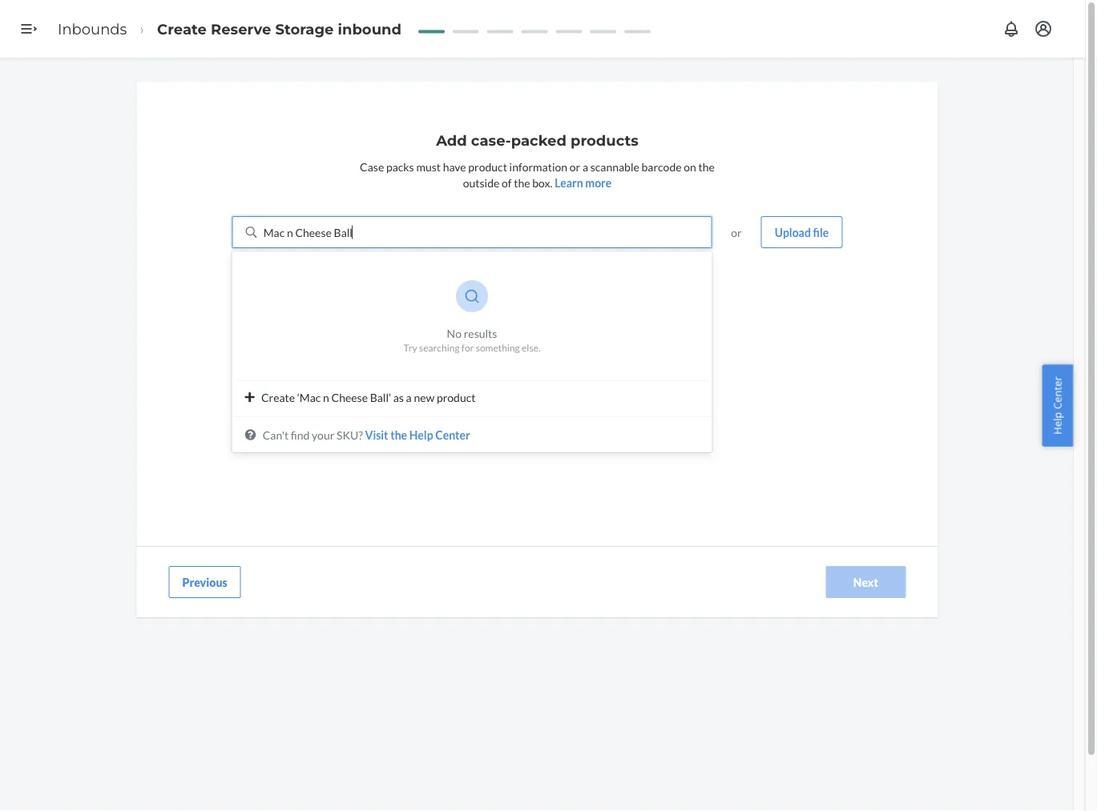 Task type: describe. For each thing, give the bounding box(es) containing it.
no results try searching for something else.
[[404, 327, 541, 354]]

n
[[323, 391, 329, 404]]

file
[[813, 226, 829, 239]]

visit
[[365, 429, 388, 442]]

try
[[404, 342, 417, 354]]

can't find your sku? visit the help center
[[263, 429, 470, 442]]

product inside case packs must have product information or a scannable barcode on the outside of the box.
[[468, 160, 507, 174]]

new
[[414, 391, 435, 404]]

open notifications image
[[1002, 19, 1021, 38]]

0 horizontal spatial help
[[409, 429, 433, 442]]

create for create 'mac n cheese ball' as a new product
[[261, 391, 295, 404]]

case
[[360, 160, 384, 174]]

0 horizontal spatial center
[[435, 429, 470, 442]]

find
[[291, 429, 310, 442]]

packs
[[386, 160, 414, 174]]

on
[[684, 160, 696, 174]]

add case-packed products
[[436, 131, 639, 149]]

1 vertical spatial or
[[731, 226, 742, 239]]

breadcrumbs navigation
[[45, 6, 414, 52]]

search image
[[246, 227, 257, 238]]

1 horizontal spatial the
[[514, 176, 530, 190]]

have
[[443, 160, 466, 174]]

storage
[[275, 20, 334, 38]]

help center button
[[1042, 365, 1073, 447]]

'mac
[[297, 391, 321, 404]]

next button
[[826, 567, 906, 599]]

add
[[436, 131, 467, 149]]

1 vertical spatial a
[[406, 391, 412, 404]]

upload
[[775, 226, 811, 239]]

can't
[[263, 429, 289, 442]]

products
[[571, 131, 639, 149]]

your
[[312, 429, 334, 442]]

information
[[509, 160, 568, 174]]

create for create reserve storage inbound
[[157, 20, 207, 38]]

0 horizontal spatial the
[[391, 429, 407, 442]]

center inside button
[[1050, 377, 1065, 410]]

inbound
[[338, 20, 402, 38]]

reserve
[[211, 20, 271, 38]]

case packs must have product information or a scannable barcode on the outside of the box.
[[360, 160, 715, 190]]

upload file
[[775, 226, 829, 239]]

box.
[[532, 176, 553, 190]]

previous
[[182, 576, 227, 590]]

ball'
[[370, 391, 391, 404]]

open navigation image
[[19, 19, 38, 38]]

learn
[[555, 176, 583, 190]]

learn more
[[555, 176, 612, 190]]

else.
[[522, 342, 541, 354]]



Task type: locate. For each thing, give the bounding box(es) containing it.
1 horizontal spatial center
[[1050, 377, 1065, 410]]

or left the upload
[[731, 226, 742, 239]]

product right new
[[437, 391, 476, 404]]

sku?
[[337, 429, 363, 442]]

create right plus icon
[[261, 391, 295, 404]]

product
[[468, 160, 507, 174], [437, 391, 476, 404]]

plus image
[[245, 392, 255, 403]]

0 horizontal spatial a
[[406, 391, 412, 404]]

something
[[476, 342, 520, 354]]

results
[[464, 327, 497, 340]]

create 'mac n cheese ball' as a new product
[[261, 391, 476, 404]]

inbounds link
[[58, 20, 127, 38]]

0 vertical spatial center
[[1050, 377, 1065, 410]]

1 vertical spatial product
[[437, 391, 476, 404]]

1 horizontal spatial help
[[1050, 412, 1065, 435]]

center
[[1050, 377, 1065, 410], [435, 429, 470, 442]]

next
[[853, 576, 879, 590]]

visit the help center button
[[365, 427, 470, 443]]

create left reserve
[[157, 20, 207, 38]]

barcode
[[642, 160, 682, 174]]

create
[[157, 20, 207, 38], [261, 391, 295, 404]]

the right on
[[699, 160, 715, 174]]

previous button
[[169, 567, 241, 599]]

open account menu image
[[1034, 19, 1053, 38]]

1 horizontal spatial create
[[261, 391, 295, 404]]

packed
[[511, 131, 567, 149]]

0 vertical spatial a
[[583, 160, 588, 174]]

case-
[[471, 131, 511, 149]]

a
[[583, 160, 588, 174], [406, 391, 412, 404]]

no
[[447, 327, 462, 340]]

or
[[570, 160, 580, 174], [731, 226, 742, 239]]

upload file button
[[761, 216, 843, 248]]

the right visit
[[391, 429, 407, 442]]

1 horizontal spatial a
[[583, 160, 588, 174]]

0 vertical spatial or
[[570, 160, 580, 174]]

for
[[462, 342, 474, 354]]

question circle image
[[245, 430, 256, 441]]

create inside breadcrumbs navigation
[[157, 20, 207, 38]]

1 vertical spatial create
[[261, 391, 295, 404]]

0 vertical spatial create
[[157, 20, 207, 38]]

a up learn more button on the top right
[[583, 160, 588, 174]]

help inside help center button
[[1050, 412, 1065, 435]]

create reserve storage inbound
[[157, 20, 402, 38]]

a inside case packs must have product information or a scannable barcode on the outside of the box.
[[583, 160, 588, 174]]

as
[[393, 391, 404, 404]]

the right of
[[514, 176, 530, 190]]

inbounds
[[58, 20, 127, 38]]

help center
[[1050, 377, 1065, 435]]

help
[[1050, 412, 1065, 435], [409, 429, 433, 442]]

outside
[[463, 176, 500, 190]]

1 vertical spatial the
[[514, 176, 530, 190]]

2 vertical spatial the
[[391, 429, 407, 442]]

searching
[[419, 342, 460, 354]]

or inside case packs must have product information or a scannable barcode on the outside of the box.
[[570, 160, 580, 174]]

scannable
[[590, 160, 639, 174]]

cheese
[[331, 391, 368, 404]]

None text field
[[263, 224, 354, 240]]

1 vertical spatial center
[[435, 429, 470, 442]]

or up 'learn'
[[570, 160, 580, 174]]

the
[[699, 160, 715, 174], [514, 176, 530, 190], [391, 429, 407, 442]]

0 horizontal spatial or
[[570, 160, 580, 174]]

2 horizontal spatial the
[[699, 160, 715, 174]]

must
[[416, 160, 441, 174]]

0 vertical spatial product
[[468, 160, 507, 174]]

0 vertical spatial the
[[699, 160, 715, 174]]

product up the outside
[[468, 160, 507, 174]]

a right as at top left
[[406, 391, 412, 404]]

1 horizontal spatial or
[[731, 226, 742, 239]]

of
[[502, 176, 512, 190]]

0 horizontal spatial create
[[157, 20, 207, 38]]

more
[[585, 176, 612, 190]]

learn more button
[[555, 175, 612, 191]]



Task type: vqa. For each thing, say whether or not it's contained in the screenshot.
second "Partner" from the top
no



